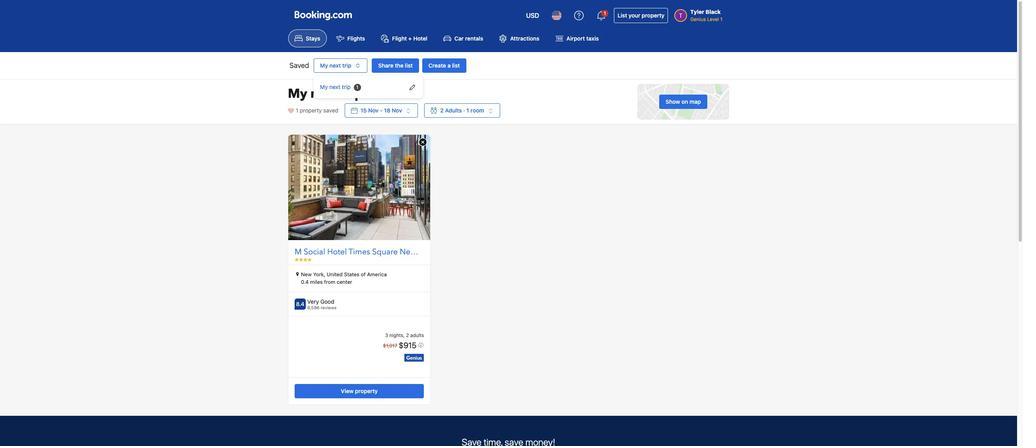 Task type: vqa. For each thing, say whether or not it's contained in the screenshot.
Times at the left bottom of page
yes



Task type: locate. For each thing, give the bounding box(es) containing it.
1
[[604, 10, 606, 16], [720, 16, 723, 22], [356, 84, 359, 90], [296, 107, 298, 114], [467, 107, 469, 114]]

attractions link
[[493, 29, 546, 47]]

rated element
[[307, 298, 337, 305]]

1 list from the left
[[405, 62, 413, 69]]

new
[[400, 247, 416, 257], [301, 271, 312, 278]]

property right your
[[642, 12, 665, 19]]

0 horizontal spatial nov
[[368, 107, 379, 114]]

scored  8.4 element
[[295, 299, 306, 310]]

flights
[[347, 35, 365, 42]]

booking.com online hotel reservations image
[[295, 11, 352, 20]]

1 button
[[592, 6, 611, 25]]

my next trip down my next trip button
[[320, 84, 351, 90]]

my inside button
[[320, 62, 328, 69]]

8.4
[[296, 301, 304, 307]]

1 vertical spatial property
[[300, 107, 322, 114]]

list inside button
[[405, 62, 413, 69]]

tyler black genius level 1
[[690, 8, 723, 22]]

2 left adults
[[406, 332, 409, 338]]

0 horizontal spatial list
[[405, 62, 413, 69]]

1 nov from the left
[[368, 107, 379, 114]]

usd button
[[521, 6, 544, 25]]

1 horizontal spatial hotel
[[413, 35, 427, 42]]

new up 0.4
[[301, 271, 312, 278]]

property for view property
[[355, 388, 378, 395]]

share
[[378, 62, 394, 69]]

reviews
[[321, 305, 337, 310]]

car
[[455, 35, 464, 42]]

the
[[395, 62, 404, 69]]

hotel right '+'
[[413, 35, 427, 42]]

nov right 18
[[392, 107, 402, 114]]

0 horizontal spatial new
[[301, 271, 312, 278]]

4 stars image
[[295, 258, 312, 262]]

2 vertical spatial property
[[355, 388, 378, 395]]

nov left -
[[368, 107, 379, 114]]

room
[[471, 107, 484, 114]]

times
[[349, 247, 370, 257]]

next down flights 'link'
[[330, 62, 341, 69]]

adults
[[445, 107, 462, 114]]

0.4 miles from center
[[301, 279, 352, 285]]

trip
[[342, 62, 351, 69], [342, 84, 351, 90], [341, 85, 363, 103]]

my
[[320, 62, 328, 69], [320, 84, 328, 90], [288, 85, 307, 103]]

1 vertical spatial hotel
[[327, 247, 347, 257]]

list for create a list
[[452, 62, 460, 69]]

1 inside tyler black genius level 1
[[720, 16, 723, 22]]

hotel
[[413, 35, 427, 42], [327, 247, 347, 257]]

hotel for social
[[327, 247, 347, 257]]

m
[[295, 247, 302, 257]]

hotel left times
[[327, 247, 347, 257]]

level
[[707, 16, 719, 22]]

property
[[642, 12, 665, 19], [300, 107, 322, 114], [355, 388, 378, 395]]

nights,
[[389, 332, 405, 338]]

view property link
[[295, 384, 424, 398]]

show on map
[[666, 98, 701, 105]]

list your property link
[[614, 8, 668, 23]]

trip down flights 'link'
[[342, 62, 351, 69]]

car rentals
[[455, 35, 483, 42]]

1 vertical spatial new
[[301, 271, 312, 278]]

0 horizontal spatial property
[[300, 107, 322, 114]]

m social hotel times square new york
[[295, 247, 434, 257]]

1 horizontal spatial 2
[[440, 107, 444, 114]]

2 adults                                           · 1 room
[[440, 107, 484, 114]]

flight
[[392, 35, 407, 42]]

from  8,596 reviews element
[[307, 305, 337, 310]]

property left saved
[[300, 107, 322, 114]]

1 left saved
[[296, 107, 298, 114]]

0 vertical spatial 2
[[440, 107, 444, 114]]

list inside 'button'
[[452, 62, 460, 69]]

share the list button
[[372, 59, 419, 73]]

list for share the list
[[405, 62, 413, 69]]

1 horizontal spatial property
[[355, 388, 378, 395]]

flight + hotel
[[392, 35, 427, 42]]

list
[[618, 12, 627, 19]]

list right a
[[452, 62, 460, 69]]

1 horizontal spatial nov
[[392, 107, 402, 114]]

2 horizontal spatial property
[[642, 12, 665, 19]]

1 horizontal spatial new
[[400, 247, 416, 257]]

saved
[[290, 61, 309, 70]]

18
[[384, 107, 390, 114]]

1 right level
[[720, 16, 723, 22]]

next inside my next trip button
[[330, 62, 341, 69]]

my next trip
[[320, 62, 351, 69], [320, 84, 351, 90], [288, 85, 363, 103]]

8.4 very good 8,596 reviews
[[296, 298, 337, 310]]

center
[[337, 279, 352, 285]]

nov
[[368, 107, 379, 114], [392, 107, 402, 114]]

new left the york
[[400, 247, 416, 257]]

2 left the "adults"
[[440, 107, 444, 114]]

2
[[440, 107, 444, 114], [406, 332, 409, 338]]

1 horizontal spatial list
[[452, 62, 460, 69]]

0.4
[[301, 279, 309, 285]]

property right view
[[355, 388, 378, 395]]

+
[[408, 35, 412, 42]]

3
[[385, 332, 388, 338]]

very
[[307, 298, 319, 305]]

list
[[405, 62, 413, 69], [452, 62, 460, 69]]

airport taxis link
[[549, 29, 605, 47]]

on
[[682, 98, 688, 105]]

stays
[[306, 35, 320, 42]]

2 list from the left
[[452, 62, 460, 69]]

good
[[320, 298, 334, 305]]

list right the
[[405, 62, 413, 69]]

0 horizontal spatial hotel
[[327, 247, 347, 257]]

your
[[629, 12, 640, 19]]

usd
[[526, 12, 539, 19]]

next
[[330, 62, 341, 69], [329, 84, 340, 90], [310, 85, 338, 103]]

15
[[361, 107, 367, 114]]

0 horizontal spatial 2
[[406, 332, 409, 338]]

0 vertical spatial hotel
[[413, 35, 427, 42]]

0 vertical spatial new
[[400, 247, 416, 257]]

my next trip down flights 'link'
[[320, 62, 351, 69]]

1 left list
[[604, 10, 606, 16]]



Task type: describe. For each thing, give the bounding box(es) containing it.
square
[[372, 247, 398, 257]]

america
[[367, 271, 387, 278]]

of
[[361, 271, 366, 278]]

show on map button
[[659, 95, 708, 109]]

·
[[463, 107, 465, 114]]

create a list button
[[422, 59, 466, 73]]

trip inside button
[[342, 62, 351, 69]]

15 nov - 18 nov
[[361, 107, 402, 114]]

view property
[[341, 388, 378, 395]]

my next trip button
[[314, 59, 367, 73]]

attractions
[[510, 35, 540, 42]]

york,
[[313, 271, 325, 278]]

view
[[341, 388, 354, 395]]

social
[[304, 247, 325, 257]]

trip up 15
[[341, 85, 363, 103]]

flights link
[[330, 29, 371, 47]]

hotel for +
[[413, 35, 427, 42]]

create a list
[[429, 62, 460, 69]]

map
[[690, 98, 701, 105]]

8,596
[[307, 305, 320, 310]]

airport taxis
[[567, 35, 599, 42]]

flight + hotel link
[[375, 29, 434, 47]]

united
[[327, 271, 343, 278]]

stays link
[[288, 29, 327, 47]]

black
[[706, 8, 721, 15]]

miles
[[310, 279, 323, 285]]

3 nights, 2 adults
[[385, 332, 424, 338]]

car rentals link
[[437, 29, 490, 47]]

create
[[429, 62, 446, 69]]

adults
[[410, 332, 424, 338]]

from
[[324, 279, 335, 285]]

property for 1 property saved
[[300, 107, 322, 114]]

tyler
[[690, 8, 704, 15]]

taxis
[[586, 35, 599, 42]]

2 nov from the left
[[392, 107, 402, 114]]

new york, united states of america
[[301, 271, 387, 278]]

a
[[448, 62, 451, 69]]

m social hotel times square new york link
[[295, 247, 434, 258]]

next down my next trip button
[[329, 84, 340, 90]]

$1,017
[[383, 343, 397, 349]]

$915
[[399, 341, 419, 350]]

trip down my next trip button
[[342, 84, 351, 90]]

states
[[344, 271, 359, 278]]

1 vertical spatial 2
[[406, 332, 409, 338]]

1 property saved
[[296, 107, 338, 114]]

show
[[666, 98, 680, 105]]

1 right ·
[[467, 107, 469, 114]]

share the list
[[378, 62, 413, 69]]

rentals
[[465, 35, 483, 42]]

-
[[380, 107, 383, 114]]

my next trip inside button
[[320, 62, 351, 69]]

1 inside button
[[604, 10, 606, 16]]

york
[[418, 247, 434, 257]]

saved
[[323, 107, 338, 114]]

my next trip up saved
[[288, 85, 363, 103]]

airport
[[567, 35, 585, 42]]

1 down my next trip button
[[356, 84, 359, 90]]

new inside m social hotel times square new york link
[[400, 247, 416, 257]]

list your property
[[618, 12, 665, 19]]

genius
[[690, 16, 706, 22]]

next up saved
[[310, 85, 338, 103]]

0 vertical spatial property
[[642, 12, 665, 19]]



